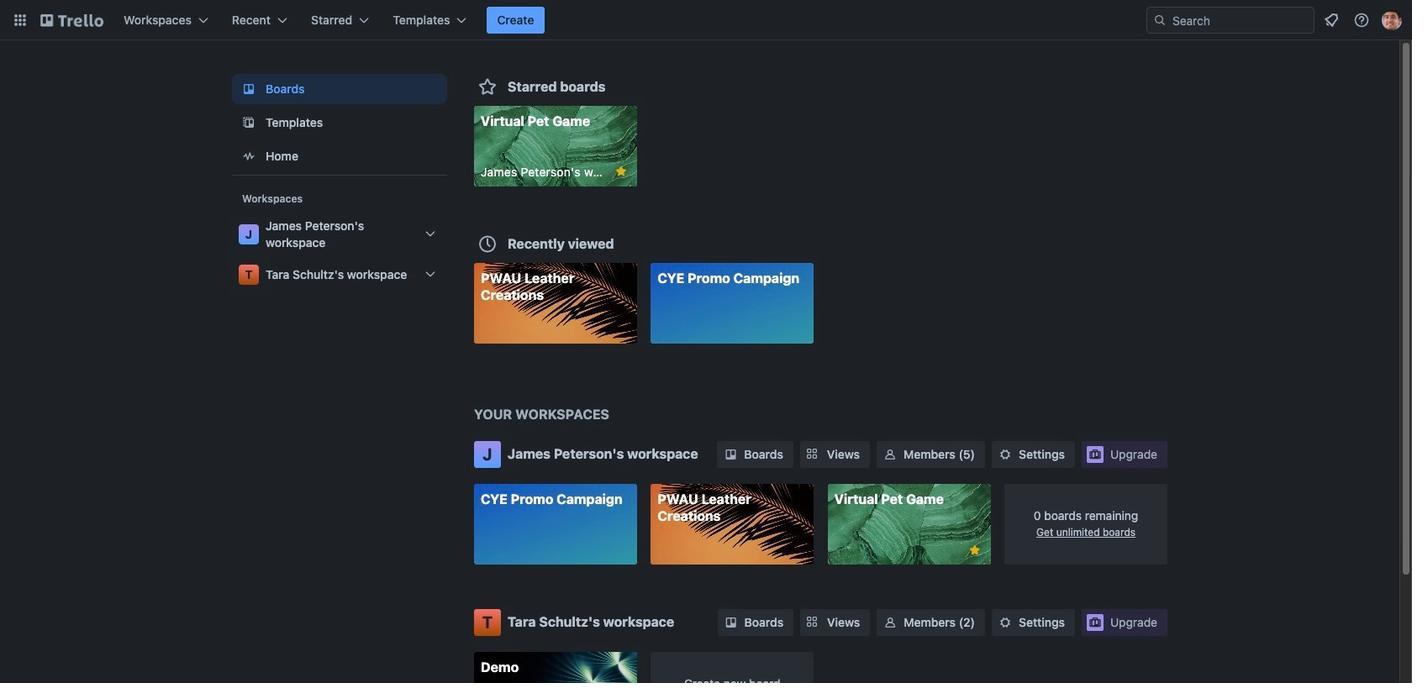Task type: locate. For each thing, give the bounding box(es) containing it.
home image
[[239, 146, 259, 166]]

sm image
[[882, 446, 899, 463], [997, 446, 1014, 463], [882, 614, 899, 631]]

0 notifications image
[[1321, 10, 1342, 30]]

sm image
[[722, 446, 739, 463], [723, 614, 739, 631], [997, 614, 1014, 631]]

james peterson (jamespeterson93) image
[[1382, 10, 1402, 30]]

template board image
[[239, 113, 259, 133]]



Task type: vqa. For each thing, say whether or not it's contained in the screenshot.
Primary element
yes



Task type: describe. For each thing, give the bounding box(es) containing it.
back to home image
[[40, 7, 103, 34]]

click to unstar this board. it will be removed from your starred list. image
[[614, 164, 629, 179]]

Search field
[[1147, 7, 1315, 34]]

search image
[[1153, 13, 1167, 27]]

board image
[[239, 79, 259, 99]]

open information menu image
[[1353, 12, 1370, 29]]

primary element
[[0, 0, 1412, 40]]



